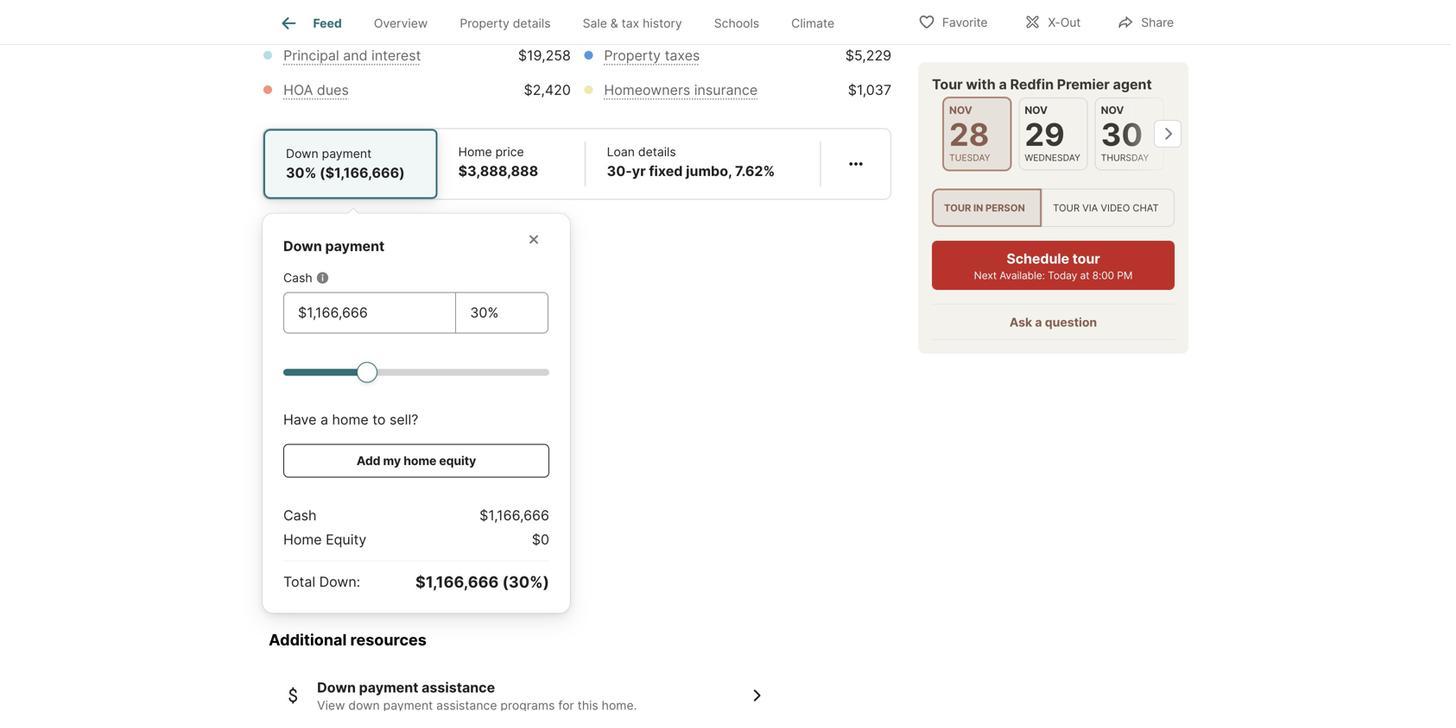 Task type: vqa. For each thing, say whether or not it's contained in the screenshot.
Down payment 30% ($1,166,666)
yes



Task type: describe. For each thing, give the bounding box(es) containing it.
ask a question
[[1010, 315, 1097, 330]]

tuesday
[[949, 152, 990, 163]]

feed link
[[279, 13, 342, 34]]

share button
[[1103, 4, 1189, 39]]

chat
[[1133, 202, 1159, 214]]

none text field inside $1,166,666 (30%) tooltip
[[470, 303, 534, 324]]

to
[[372, 412, 386, 429]]

tour for tour via video chat
[[1053, 202, 1080, 214]]

jumbo,
[[686, 163, 732, 180]]

redfin
[[1010, 76, 1054, 93]]

wednesday
[[1025, 152, 1081, 163]]

down for down payment assistance
[[317, 680, 356, 697]]

video
[[1101, 202, 1130, 214]]

down payment
[[283, 238, 385, 255]]

nov 30 thursday
[[1101, 104, 1149, 163]]

$3,888,888
[[458, 163, 538, 180]]

price
[[496, 145, 524, 159]]

tour for tour with a redfin premier agent
[[932, 76, 963, 93]]

x-out
[[1048, 15, 1081, 30]]

total
[[283, 574, 315, 591]]

&
[[611, 16, 618, 30]]

principal
[[283, 47, 339, 64]]

home equity
[[283, 532, 366, 549]]

principal and interest link
[[283, 47, 421, 64]]

homeowners insurance link
[[604, 82, 758, 99]]

1 cash from the top
[[283, 271, 312, 286]]

7.62%
[[735, 163, 775, 180]]

ask
[[1010, 315, 1032, 330]]

nov 28 tuesday
[[949, 104, 990, 163]]

question
[[1045, 315, 1097, 330]]

down payment assistance button
[[269, 664, 781, 712]]

$1,166,666 for $1,166,666 (30%)
[[416, 573, 499, 592]]

down payment assistance
[[317, 680, 495, 697]]

ask a question link
[[1010, 315, 1097, 330]]

home for home equity
[[283, 532, 322, 549]]

Down Payment Slider range field
[[283, 362, 549, 382]]

tour in person
[[944, 202, 1025, 214]]

today
[[1048, 270, 1077, 282]]

nov for 29
[[1025, 104, 1048, 117]]

and
[[343, 47, 368, 64]]

agent
[[1113, 76, 1152, 93]]

a for have a home to sell?
[[320, 412, 328, 429]]

tour
[[1073, 251, 1100, 268]]

$19,258
[[518, 47, 571, 64]]

have a home to sell?
[[283, 412, 418, 429]]

hoa dues
[[283, 82, 349, 99]]

equity
[[439, 454, 476, 469]]

payment for down payment 30% ($1,166,666)
[[322, 146, 372, 161]]

my
[[383, 454, 401, 469]]

x-out button
[[1009, 4, 1096, 39]]

property details
[[460, 16, 551, 30]]

loan details 30-yr fixed jumbo, 7.62%
[[607, 145, 775, 180]]

8:00
[[1092, 270, 1114, 282]]

$1,037
[[848, 82, 892, 99]]

interest
[[371, 47, 421, 64]]

taxes
[[665, 47, 700, 64]]

insurance
[[694, 82, 758, 99]]

loan
[[607, 145, 635, 159]]

tab list containing feed
[[263, 0, 864, 44]]

property for property details
[[460, 16, 509, 30]]

down for down payment 30% ($1,166,666)
[[286, 146, 319, 161]]

available:
[[1000, 270, 1045, 282]]

home for home price $3,888,888
[[458, 145, 492, 159]]

sale & tax history
[[583, 16, 682, 30]]

feed
[[313, 16, 342, 30]]

30
[[1101, 116, 1143, 153]]

a for ask a question
[[1035, 315, 1042, 330]]

nov 29 wednesday
[[1025, 104, 1081, 163]]

dues
[[317, 82, 349, 99]]

share
[[1141, 15, 1174, 30]]

payment for down payment assistance
[[359, 680, 418, 697]]

$2,420
[[524, 82, 571, 99]]

additional
[[269, 631, 347, 650]]

thursday
[[1101, 152, 1149, 163]]

homeowners
[[604, 82, 690, 99]]

property taxes link
[[604, 47, 700, 64]]

hoa
[[283, 82, 313, 99]]

none text field inside $1,166,666 (30%) tooltip
[[298, 303, 442, 324]]

30-
[[607, 163, 632, 180]]

climate
[[791, 16, 835, 30]]

property taxes
[[604, 47, 700, 64]]

resources
[[350, 631, 427, 650]]

via
[[1083, 202, 1098, 214]]

in
[[974, 202, 983, 214]]

have
[[283, 412, 317, 429]]

person
[[986, 202, 1025, 214]]

pm
[[1117, 270, 1133, 282]]

sale & tax history tab
[[567, 3, 698, 44]]



Task type: locate. For each thing, give the bounding box(es) containing it.
down down additional resources at left bottom
[[317, 680, 356, 697]]

down payment 30% ($1,166,666)
[[286, 146, 405, 181]]

details for loan details 30-yr fixed jumbo, 7.62%
[[638, 145, 676, 159]]

0 vertical spatial cash
[[283, 271, 312, 286]]

0 horizontal spatial a
[[320, 412, 328, 429]]

1 vertical spatial cash
[[283, 508, 317, 524]]

29
[[1025, 116, 1065, 153]]

28
[[949, 116, 990, 153]]

0 horizontal spatial details
[[513, 16, 551, 30]]

$1,166,666 up $0
[[480, 508, 549, 524]]

next
[[974, 270, 997, 282]]

a right the ask
[[1035, 315, 1042, 330]]

30%
[[286, 165, 316, 181]]

add my home equity button
[[283, 444, 549, 478]]

2 nov from the left
[[1025, 104, 1048, 117]]

assistance
[[422, 680, 495, 697]]

hoa dues link
[[283, 82, 349, 99]]

details up "$19,258"
[[513, 16, 551, 30]]

1 vertical spatial a
[[1035, 315, 1042, 330]]

a right with
[[999, 76, 1007, 93]]

($1,166,666)
[[320, 165, 405, 181]]

overview
[[374, 16, 428, 30]]

payment inside $1,166,666 (30%) tooltip
[[325, 238, 385, 255]]

property right overview
[[460, 16, 509, 30]]

additional resources
[[269, 631, 427, 650]]

tour
[[932, 76, 963, 93], [944, 202, 971, 214], [1053, 202, 1080, 214]]

nov inside nov 28 tuesday
[[949, 104, 972, 117]]

0 vertical spatial a
[[999, 76, 1007, 93]]

details inside the loan details 30-yr fixed jumbo, 7.62%
[[638, 145, 676, 159]]

tour via video chat
[[1053, 202, 1159, 214]]

1 vertical spatial details
[[638, 145, 676, 159]]

2 vertical spatial payment
[[359, 680, 418, 697]]

details inside property details tab
[[513, 16, 551, 30]]

tour left via
[[1053, 202, 1080, 214]]

payment for down payment
[[325, 238, 385, 255]]

total down:
[[283, 574, 360, 591]]

overview tab
[[358, 3, 444, 44]]

0 vertical spatial home
[[458, 145, 492, 159]]

nov for 30
[[1101, 104, 1124, 117]]

payment down ($1,166,666)
[[325, 238, 385, 255]]

schools
[[714, 16, 759, 30]]

fixed
[[649, 163, 683, 180]]

home up total in the left of the page
[[283, 532, 322, 549]]

list box containing tour in person
[[932, 189, 1175, 227]]

home left to
[[332, 412, 369, 429]]

add my home equity
[[357, 454, 476, 469]]

2 vertical spatial down
[[317, 680, 356, 697]]

payment inside button
[[359, 680, 418, 697]]

down up 30%
[[286, 146, 319, 161]]

down inside $1,166,666 (30%) tooltip
[[283, 238, 322, 255]]

down down 30%
[[283, 238, 322, 255]]

home for my
[[404, 454, 436, 469]]

$1,166,666 left the "(30%)" on the bottom of the page
[[416, 573, 499, 592]]

payment down resources at the left
[[359, 680, 418, 697]]

2 cash from the top
[[283, 508, 317, 524]]

$1,166,666 for $1,166,666
[[480, 508, 549, 524]]

tax
[[622, 16, 639, 30]]

tab list
[[263, 0, 864, 44]]

down:
[[319, 574, 360, 591]]

home price $3,888,888
[[458, 145, 538, 180]]

climate tab
[[775, 3, 851, 44]]

None text field
[[298, 303, 442, 324]]

0 vertical spatial property
[[460, 16, 509, 30]]

1 vertical spatial down
[[283, 238, 322, 255]]

0 horizontal spatial property
[[460, 16, 509, 30]]

favorite button
[[903, 4, 1002, 39]]

1 vertical spatial property
[[604, 47, 661, 64]]

0 vertical spatial down
[[286, 146, 319, 161]]

favorite
[[942, 15, 988, 30]]

with
[[966, 76, 996, 93]]

tour with a redfin premier agent
[[932, 76, 1152, 93]]

1 horizontal spatial details
[[638, 145, 676, 159]]

details for property details
[[513, 16, 551, 30]]

property inside tab
[[460, 16, 509, 30]]

payment
[[322, 146, 372, 161], [325, 238, 385, 255], [359, 680, 418, 697]]

0 horizontal spatial nov
[[949, 104, 972, 117]]

a inside $1,166,666 (30%) tooltip
[[320, 412, 328, 429]]

home
[[332, 412, 369, 429], [404, 454, 436, 469]]

property down sale & tax history tab
[[604, 47, 661, 64]]

1 vertical spatial $1,166,666
[[416, 573, 499, 592]]

1 horizontal spatial a
[[999, 76, 1007, 93]]

home inside button
[[404, 454, 436, 469]]

schools tab
[[698, 3, 775, 44]]

tour for tour in person
[[944, 202, 971, 214]]

down inside 'down payment 30% ($1,166,666)'
[[286, 146, 319, 161]]

equity
[[326, 532, 366, 549]]

payment inside 'down payment 30% ($1,166,666)'
[[322, 146, 372, 161]]

nov for 28
[[949, 104, 972, 117]]

sale
[[583, 16, 607, 30]]

payment up ($1,166,666)
[[322, 146, 372, 161]]

2 horizontal spatial nov
[[1101, 104, 1124, 117]]

None button
[[942, 97, 1012, 171], [1019, 98, 1088, 171], [1095, 98, 1164, 171], [942, 97, 1012, 171], [1019, 98, 1088, 171], [1095, 98, 1164, 171]]

list box
[[932, 189, 1175, 227]]

at
[[1080, 270, 1090, 282]]

1 horizontal spatial home
[[458, 145, 492, 159]]

nov down "agent"
[[1101, 104, 1124, 117]]

1 vertical spatial home
[[404, 454, 436, 469]]

tour left in
[[944, 202, 971, 214]]

None text field
[[470, 303, 534, 324]]

yr
[[632, 163, 646, 180]]

schedule tour next available: today at 8:00 pm
[[974, 251, 1133, 282]]

home up $3,888,888
[[458, 145, 492, 159]]

details up fixed
[[638, 145, 676, 159]]

property details tab
[[444, 3, 567, 44]]

homeowners insurance
[[604, 82, 758, 99]]

a
[[999, 76, 1007, 93], [1035, 315, 1042, 330], [320, 412, 328, 429]]

home right 'my'
[[404, 454, 436, 469]]

3 nov from the left
[[1101, 104, 1124, 117]]

premier
[[1057, 76, 1110, 93]]

0 horizontal spatial home
[[283, 532, 322, 549]]

1 vertical spatial payment
[[325, 238, 385, 255]]

home for a
[[332, 412, 369, 429]]

$1,166,666 (30%)
[[416, 573, 549, 592]]

$1,166,666 (30%) tooltip
[[263, 200, 892, 614]]

principal and interest
[[283, 47, 421, 64]]

0 vertical spatial home
[[332, 412, 369, 429]]

home inside $1,166,666 (30%) tooltip
[[283, 532, 322, 549]]

down for down payment
[[283, 238, 322, 255]]

tour left with
[[932, 76, 963, 93]]

schedule
[[1007, 251, 1069, 268]]

1 horizontal spatial home
[[404, 454, 436, 469]]

1 horizontal spatial nov
[[1025, 104, 1048, 117]]

next image
[[1154, 120, 1182, 148]]

add
[[357, 454, 380, 469]]

home
[[458, 145, 492, 159], [283, 532, 322, 549]]

nov down with
[[949, 104, 972, 117]]

nov
[[949, 104, 972, 117], [1025, 104, 1048, 117], [1101, 104, 1124, 117]]

nov inside nov 29 wednesday
[[1025, 104, 1048, 117]]

(30%)
[[502, 573, 549, 592]]

nov inside nov 30 thursday
[[1101, 104, 1124, 117]]

$0
[[532, 532, 549, 549]]

1 vertical spatial home
[[283, 532, 322, 549]]

property for property taxes
[[604, 47, 661, 64]]

property
[[460, 16, 509, 30], [604, 47, 661, 64]]

cash up home equity
[[283, 508, 317, 524]]

down inside button
[[317, 680, 356, 697]]

x-
[[1048, 15, 1061, 30]]

home inside home price $3,888,888
[[458, 145, 492, 159]]

nov down redfin
[[1025, 104, 1048, 117]]

history
[[643, 16, 682, 30]]

a right have
[[320, 412, 328, 429]]

0 vertical spatial payment
[[322, 146, 372, 161]]

0 horizontal spatial home
[[332, 412, 369, 429]]

$5,229
[[846, 47, 892, 64]]

2 vertical spatial a
[[320, 412, 328, 429]]

0 vertical spatial $1,166,666
[[480, 508, 549, 524]]

0 vertical spatial details
[[513, 16, 551, 30]]

1 nov from the left
[[949, 104, 972, 117]]

2 horizontal spatial a
[[1035, 315, 1042, 330]]

cash down down payment
[[283, 271, 312, 286]]

1 horizontal spatial property
[[604, 47, 661, 64]]

sell?
[[390, 412, 418, 429]]

cash
[[283, 271, 312, 286], [283, 508, 317, 524]]



